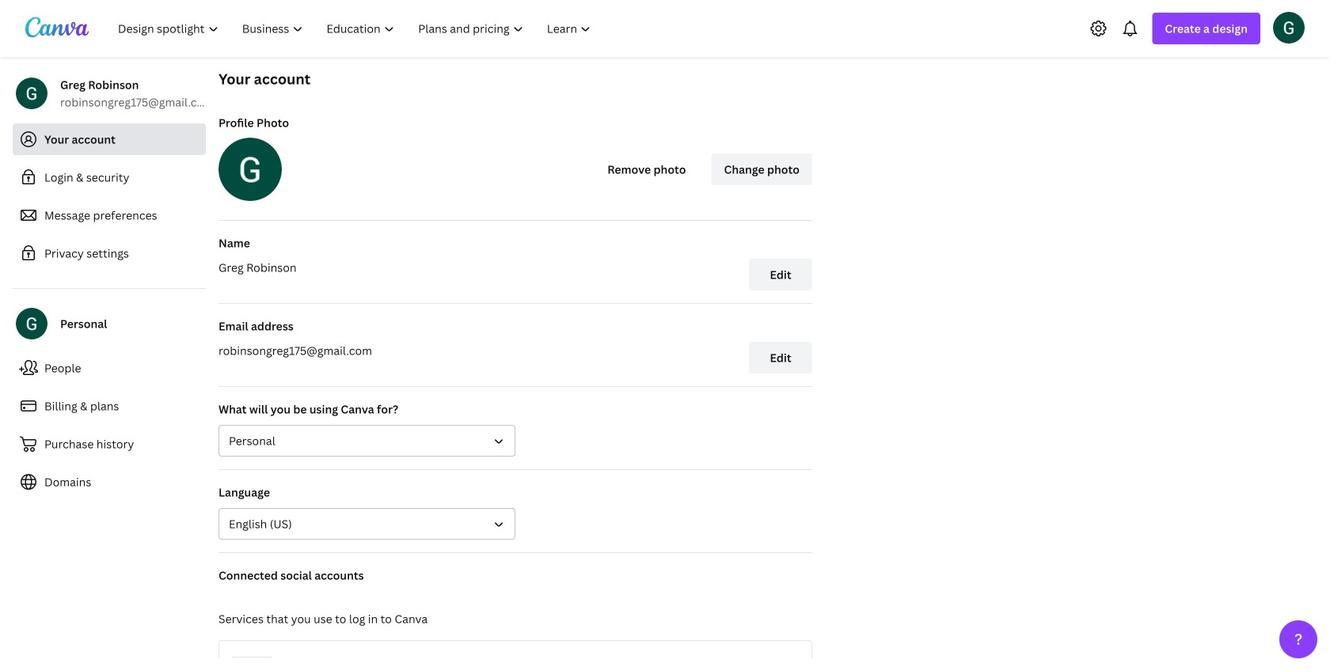 Task type: vqa. For each thing, say whether or not it's contained in the screenshot.
button
yes



Task type: locate. For each thing, give the bounding box(es) containing it.
None button
[[219, 425, 516, 457]]



Task type: describe. For each thing, give the bounding box(es) containing it.
greg robinson image
[[1274, 12, 1306, 43]]

top level navigation element
[[108, 13, 605, 44]]

Language: English (US) button
[[219, 509, 516, 540]]



